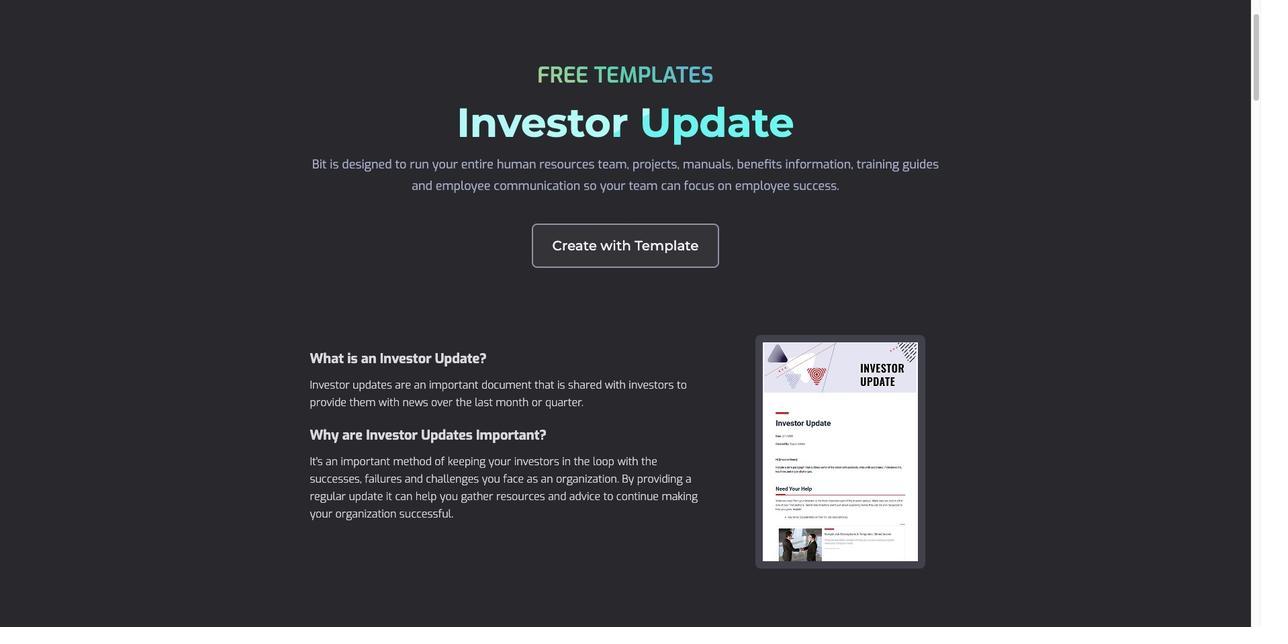 Task type: locate. For each thing, give the bounding box(es) containing it.
important?
[[476, 426, 547, 445]]

the left the last
[[456, 396, 472, 410]]

bit
[[312, 156, 327, 173]]

continue
[[616, 490, 659, 504]]

are up "news"
[[395, 378, 411, 392]]

1 vertical spatial resources
[[496, 490, 545, 504]]

investor up provide
[[310, 378, 350, 392]]

is right "bit"
[[330, 156, 339, 173]]

important
[[429, 378, 479, 392], [341, 455, 390, 469]]

0 horizontal spatial important
[[341, 455, 390, 469]]

investor
[[457, 98, 628, 147], [380, 350, 432, 368], [310, 378, 350, 392], [366, 426, 418, 445]]

an
[[361, 350, 377, 368], [414, 378, 426, 392], [326, 455, 338, 469], [541, 472, 553, 486]]

information,
[[786, 156, 854, 173]]

designed
[[342, 156, 392, 173]]

employee
[[436, 178, 491, 194], [735, 178, 790, 194]]

are right why
[[342, 426, 363, 445]]

2 horizontal spatial is
[[557, 378, 565, 392]]

2 horizontal spatial to
[[677, 378, 687, 392]]

important up failures
[[341, 455, 390, 469]]

loop
[[593, 455, 615, 469]]

you up gather
[[482, 472, 500, 486]]

1 vertical spatial investors
[[514, 455, 559, 469]]

free templates
[[538, 61, 714, 89]]

0 horizontal spatial are
[[342, 426, 363, 445]]

employee down benefits
[[735, 178, 790, 194]]

investor update
[[457, 98, 794, 147]]

so
[[584, 178, 597, 194]]

communication
[[494, 178, 581, 194]]

create
[[552, 238, 597, 254]]

in
[[562, 455, 571, 469]]

making
[[662, 490, 698, 504]]

2 vertical spatial and
[[548, 490, 566, 504]]

1 vertical spatial can
[[395, 490, 413, 504]]

gather
[[461, 490, 493, 504]]

why
[[310, 426, 339, 445]]

that
[[535, 378, 555, 392]]

are
[[395, 378, 411, 392], [342, 426, 363, 445]]

1 vertical spatial and
[[405, 472, 423, 486]]

1 horizontal spatial can
[[661, 178, 681, 194]]

is right that
[[557, 378, 565, 392]]

investors right shared
[[629, 378, 674, 392]]

important up "over"
[[429, 378, 479, 392]]

resources up so on the top left of the page
[[540, 156, 595, 173]]

keeping
[[448, 455, 486, 469]]

update
[[349, 490, 383, 504]]

with inside it's an important method of keeping your investors in the loop with the successes, failures and challenges you face as an organization. by providing a regular update it can help you gather resources and advice to continue making your organization successful.
[[618, 455, 639, 469]]

an right it's
[[326, 455, 338, 469]]

with
[[601, 238, 631, 254], [605, 378, 626, 392], [379, 396, 400, 410], [618, 455, 639, 469]]

important inside it's an important method of keeping your investors in the loop with the successes, failures and challenges you face as an organization. by providing a regular update it can help you gather resources and advice to continue making your organization successful.
[[341, 455, 390, 469]]

can inside bit is designed to run your entire human resources team, projects, manuals, benefits information, training guides and employee communication so your team can focus on employee success.
[[661, 178, 681, 194]]

0 vertical spatial to
[[395, 156, 407, 173]]

your up face
[[489, 455, 511, 469]]

document
[[482, 378, 532, 392]]

templates
[[594, 61, 714, 89]]

face
[[503, 472, 524, 486]]

0 horizontal spatial is
[[330, 156, 339, 173]]

1 vertical spatial important
[[341, 455, 390, 469]]

it
[[386, 490, 392, 504]]

1 horizontal spatial investors
[[629, 378, 674, 392]]

the up providing
[[641, 455, 657, 469]]

0 horizontal spatial the
[[456, 396, 472, 410]]

an right 'as'
[[541, 472, 553, 486]]

investors inside it's an important method of keeping your investors in the loop with the successes, failures and challenges you face as an organization. by providing a regular update it can help you gather resources and advice to continue making your organization successful.
[[514, 455, 559, 469]]

your down team,
[[600, 178, 626, 194]]

0 vertical spatial and
[[412, 178, 432, 194]]

over
[[431, 396, 453, 410]]

an up 'updates'
[[361, 350, 377, 368]]

your right run
[[432, 156, 458, 173]]

update?
[[435, 350, 487, 368]]

to inside investor updates are an important document that is shared with investors to provide them with news over the last month or quarter.
[[677, 378, 687, 392]]

0 vertical spatial resources
[[540, 156, 595, 173]]

is inside investor updates are an important document that is shared with investors to provide them with news over the last month or quarter.
[[557, 378, 565, 392]]

1 vertical spatial you
[[440, 490, 458, 504]]

and
[[412, 178, 432, 194], [405, 472, 423, 486], [548, 490, 566, 504]]

quarter.
[[545, 396, 584, 410]]

investors up 'as'
[[514, 455, 559, 469]]

with up by in the bottom of the page
[[618, 455, 639, 469]]

your down regular
[[310, 507, 333, 521]]

0 vertical spatial are
[[395, 378, 411, 392]]

of
[[435, 455, 445, 469]]

an up "news"
[[414, 378, 426, 392]]

create with template link
[[532, 224, 719, 268]]

you
[[482, 472, 500, 486], [440, 490, 458, 504]]

is right what
[[347, 350, 358, 368]]

investor inside investor updates are an important document that is shared with investors to provide them with news over the last month or quarter.
[[310, 378, 350, 392]]

investor up 'updates'
[[380, 350, 432, 368]]

0 vertical spatial is
[[330, 156, 339, 173]]

1 horizontal spatial important
[[429, 378, 479, 392]]

0 horizontal spatial employee
[[436, 178, 491, 194]]

investors
[[629, 378, 674, 392], [514, 455, 559, 469]]

advice
[[569, 490, 600, 504]]

1 horizontal spatial are
[[395, 378, 411, 392]]

0 vertical spatial you
[[482, 472, 500, 486]]

successes,
[[310, 472, 362, 486]]

them
[[350, 396, 376, 410]]

the right in
[[574, 455, 590, 469]]

is for bit
[[330, 156, 339, 173]]

1 vertical spatial are
[[342, 426, 363, 445]]

0 horizontal spatial to
[[395, 156, 407, 173]]

0 horizontal spatial can
[[395, 490, 413, 504]]

0 vertical spatial can
[[661, 178, 681, 194]]

can right it
[[395, 490, 413, 504]]

and inside bit is designed to run your entire human resources team, projects, manuals, benefits information, training guides and employee communication so your team can focus on employee success.
[[412, 178, 432, 194]]

with right shared
[[605, 378, 626, 392]]

a
[[686, 472, 692, 486]]

1 horizontal spatial is
[[347, 350, 358, 368]]

2 vertical spatial to
[[603, 490, 614, 504]]

1 horizontal spatial the
[[574, 455, 590, 469]]

and left advice
[[548, 490, 566, 504]]

is inside bit is designed to run your entire human resources team, projects, manuals, benefits information, training guides and employee communication so your team can focus on employee success.
[[330, 156, 339, 173]]

and down the method
[[405, 472, 423, 486]]

with right create
[[601, 238, 631, 254]]

update
[[640, 98, 794, 147]]

investor update image
[[756, 335, 926, 569]]

resources
[[540, 156, 595, 173], [496, 490, 545, 504]]

can down projects,
[[661, 178, 681, 194]]

is
[[330, 156, 339, 173], [347, 350, 358, 368], [557, 378, 565, 392]]

you down challenges
[[440, 490, 458, 504]]

template
[[635, 238, 699, 254]]

organization.
[[556, 472, 619, 486]]

bit is designed to run your entire human resources team, projects, manuals, benefits information, training guides and employee communication so your team can focus on employee success.
[[312, 156, 939, 194]]

resources down face
[[496, 490, 545, 504]]

projects,
[[633, 156, 680, 173]]

success.
[[793, 178, 839, 194]]

run
[[410, 156, 429, 173]]

2 vertical spatial is
[[557, 378, 565, 392]]

1 vertical spatial is
[[347, 350, 358, 368]]

organization
[[336, 507, 397, 521]]

employee down entire
[[436, 178, 491, 194]]

on
[[718, 178, 732, 194]]

1 horizontal spatial to
[[603, 490, 614, 504]]

your
[[432, 156, 458, 173], [600, 178, 626, 194], [489, 455, 511, 469], [310, 507, 333, 521]]

0 vertical spatial investors
[[629, 378, 674, 392]]

to
[[395, 156, 407, 173], [677, 378, 687, 392], [603, 490, 614, 504]]

investor updates are an important document that is shared with investors to provide them with news over the last month or quarter.
[[310, 378, 687, 410]]

what is an investor update?
[[310, 350, 487, 368]]

entire
[[461, 156, 494, 173]]

0 horizontal spatial investors
[[514, 455, 559, 469]]

guides
[[903, 156, 939, 173]]

with down 'updates'
[[379, 396, 400, 410]]

successful.
[[399, 507, 454, 521]]

with inside create with template link
[[601, 238, 631, 254]]

failures
[[365, 472, 402, 486]]

0 vertical spatial important
[[429, 378, 479, 392]]

and down run
[[412, 178, 432, 194]]

the inside investor updates are an important document that is shared with investors to provide them with news over the last month or quarter.
[[456, 396, 472, 410]]

1 horizontal spatial employee
[[735, 178, 790, 194]]

team,
[[598, 156, 629, 173]]

it's
[[310, 455, 323, 469]]

human
[[497, 156, 536, 173]]

can
[[661, 178, 681, 194], [395, 490, 413, 504]]

1 vertical spatial to
[[677, 378, 687, 392]]

the
[[456, 396, 472, 410], [574, 455, 590, 469], [641, 455, 657, 469]]



Task type: vqa. For each thing, say whether or not it's contained in the screenshot.
"Investor"
yes



Task type: describe. For each thing, give the bounding box(es) containing it.
resources inside bit is designed to run your entire human resources team, projects, manuals, benefits information, training guides and employee communication so your team can focus on employee success.
[[540, 156, 595, 173]]

benefits
[[737, 156, 782, 173]]

investors inside investor updates are an important document that is shared with investors to provide them with news over the last month or quarter.
[[629, 378, 674, 392]]

create with template
[[552, 238, 699, 254]]

why are investor updates important?
[[310, 426, 547, 445]]

provide
[[310, 396, 347, 410]]

what
[[310, 350, 344, 368]]

2 horizontal spatial the
[[641, 455, 657, 469]]

resources inside it's an important method of keeping your investors in the loop with the successes, failures and challenges you face as an organization. by providing a regular update it can help you gather resources and advice to continue making your organization successful.
[[496, 490, 545, 504]]

0 horizontal spatial you
[[440, 490, 458, 504]]

to inside it's an important method of keeping your investors in the loop with the successes, failures and challenges you face as an organization. by providing a regular update it can help you gather resources and advice to continue making your organization successful.
[[603, 490, 614, 504]]

providing
[[637, 472, 683, 486]]

an inside investor updates are an important document that is shared with investors to provide them with news over the last month or quarter.
[[414, 378, 426, 392]]

focus
[[684, 178, 715, 194]]

by
[[622, 472, 634, 486]]

regular
[[310, 490, 346, 504]]

1 horizontal spatial you
[[482, 472, 500, 486]]

are inside investor updates are an important document that is shared with investors to provide them with news over the last month or quarter.
[[395, 378, 411, 392]]

it's an important method of keeping your investors in the loop with the successes, failures and challenges you face as an organization. by providing a regular update it can help you gather resources and advice to continue making your organization successful.
[[310, 455, 698, 521]]

can inside it's an important method of keeping your investors in the loop with the successes, failures and challenges you face as an organization. by providing a regular update it can help you gather resources and advice to continue making your organization successful.
[[395, 490, 413, 504]]

as
[[527, 472, 538, 486]]

free
[[538, 61, 589, 89]]

team
[[629, 178, 658, 194]]

updates
[[421, 426, 473, 445]]

news
[[403, 396, 428, 410]]

updates
[[353, 378, 392, 392]]

last
[[475, 396, 493, 410]]

to inside bit is designed to run your entire human resources team, projects, manuals, benefits information, training guides and employee communication so your team can focus on employee success.
[[395, 156, 407, 173]]

challenges
[[426, 472, 479, 486]]

investor up human
[[457, 98, 628, 147]]

important inside investor updates are an important document that is shared with investors to provide them with news over the last month or quarter.
[[429, 378, 479, 392]]

training
[[857, 156, 899, 173]]

investor up the method
[[366, 426, 418, 445]]

help
[[416, 490, 437, 504]]

manuals,
[[683, 156, 734, 173]]

is for what
[[347, 350, 358, 368]]

method
[[393, 455, 432, 469]]

2 employee from the left
[[735, 178, 790, 194]]

shared
[[568, 378, 602, 392]]

1 employee from the left
[[436, 178, 491, 194]]

month
[[496, 396, 529, 410]]

or
[[532, 396, 542, 410]]



